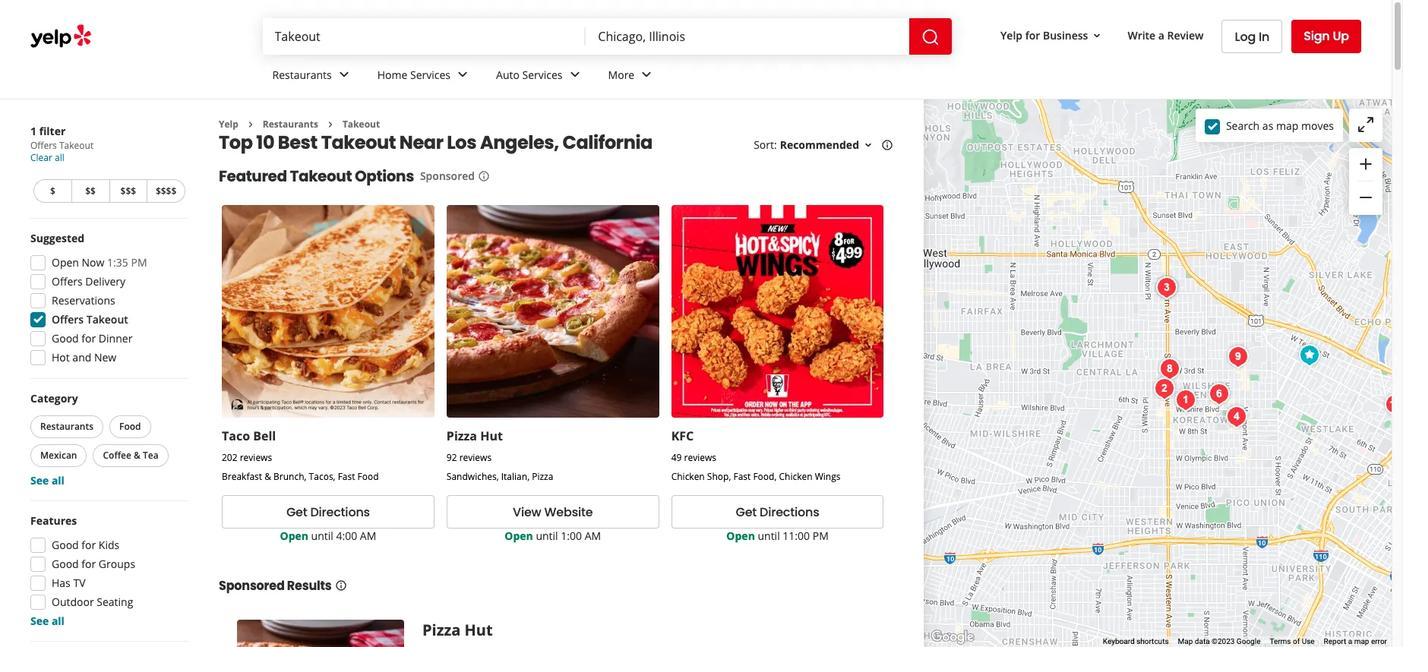 Task type: vqa. For each thing, say whether or not it's contained in the screenshot.
Get 'REVIEWS'
yes



Task type: locate. For each thing, give the bounding box(es) containing it.
1 chicken from the left
[[671, 470, 705, 483]]

0 vertical spatial &
[[134, 449, 141, 462]]

offers for offers takeout
[[52, 312, 84, 327]]

restaurants up 16 chevron right v2 icon
[[272, 67, 332, 82]]

fast left food,
[[734, 470, 751, 483]]

for for kids
[[82, 538, 96, 552]]

1 horizontal spatial until
[[536, 529, 558, 543]]

outdoor
[[52, 595, 94, 609]]

16 chevron down v2 image
[[862, 139, 874, 151]]

1 vertical spatial hut
[[465, 620, 493, 641]]

0 horizontal spatial map
[[1276, 118, 1299, 133]]

for left business
[[1025, 28, 1040, 42]]

more
[[608, 67, 635, 82]]

24 chevron down v2 image left auto
[[454, 66, 472, 84]]

2 horizontal spatial until
[[758, 529, 780, 543]]

for down offers takeout
[[82, 331, 96, 346]]

0 vertical spatial offers
[[30, 139, 57, 152]]

moves
[[1301, 118, 1334, 133]]

16 info v2 image right results at the left of the page
[[335, 580, 347, 592]]

2 see from the top
[[30, 614, 49, 628]]

keyboard
[[1103, 638, 1135, 646]]

report
[[1324, 638, 1346, 646]]

0 vertical spatial pizza
[[447, 428, 477, 445]]

takeout down filter
[[59, 139, 94, 152]]

a
[[1158, 28, 1165, 42], [1348, 638, 1352, 646]]

2 see all button from the top
[[30, 614, 65, 628]]

16 info v2 image
[[881, 139, 893, 151]]

Find text field
[[275, 28, 574, 45]]

49
[[671, 451, 682, 464]]

1 vertical spatial see all button
[[30, 614, 65, 628]]

offers down filter
[[30, 139, 57, 152]]

up
[[1333, 27, 1349, 45]]

map
[[1276, 118, 1299, 133], [1354, 638, 1369, 646]]

1 see all from the top
[[30, 473, 65, 488]]

taco bell link
[[222, 428, 276, 445]]

good for good for dinner
[[52, 331, 79, 346]]

angeles,
[[480, 130, 559, 155]]

directions up 11:00
[[760, 504, 819, 521]]

$$$$ button
[[147, 179, 185, 203]]

& left brunch,
[[265, 470, 271, 483]]

& left 'tea'
[[134, 449, 141, 462]]

all for category
[[52, 473, 65, 488]]

get for 49
[[736, 504, 757, 521]]

3 until from the left
[[758, 529, 780, 543]]

reviews right 49
[[684, 451, 716, 464]]

1 see all button from the top
[[30, 473, 65, 488]]

yelp left 16 chevron right v2 image
[[219, 118, 238, 131]]

seoul sausage company image
[[1380, 389, 1403, 420]]

1 vertical spatial offers
[[52, 274, 83, 289]]

offers for offers delivery
[[52, 274, 83, 289]]

view
[[513, 504, 541, 521]]

write a review link
[[1122, 22, 1210, 49]]

1 see from the top
[[30, 473, 49, 488]]

$$$
[[120, 185, 136, 198]]

1 vertical spatial sponsored
[[219, 578, 285, 595]]

sponsored left results at the left of the page
[[219, 578, 285, 595]]

2 good from the top
[[52, 538, 79, 552]]

0 horizontal spatial yelp
[[219, 118, 238, 131]]

chicken down 49
[[671, 470, 705, 483]]

near
[[399, 130, 443, 155]]

& inside coffee & tea button
[[134, 449, 141, 462]]

abuelita's birria & mexican food image
[[1152, 272, 1182, 303]]

0 horizontal spatial am
[[360, 529, 376, 543]]

food,
[[753, 470, 777, 483]]

kfc
[[671, 428, 694, 445]]

open for pizza hut
[[505, 529, 533, 543]]

directions for taco bell
[[310, 504, 370, 521]]

food up coffee & tea at the left bottom of page
[[119, 420, 141, 433]]

get directions up open until 11:00 pm
[[736, 504, 819, 521]]

open up results at the left of the page
[[280, 529, 308, 543]]

0 horizontal spatial none field
[[275, 28, 574, 45]]

pm right 11:00
[[813, 529, 829, 543]]

as
[[1263, 118, 1274, 133]]

directions for kfc
[[760, 504, 819, 521]]

1 none field from the left
[[275, 28, 574, 45]]

24 chevron down v2 image inside more link
[[638, 66, 656, 84]]

group
[[1349, 148, 1383, 215], [26, 231, 188, 370], [27, 391, 188, 489], [26, 514, 188, 629]]

kfc link
[[671, 428, 694, 445]]

1 services from the left
[[410, 67, 451, 82]]

1 vertical spatial good
[[52, 538, 79, 552]]

fast inside taco bell 202 reviews breakfast & brunch, tacos, fast food
[[338, 470, 355, 483]]

services right "home"
[[410, 67, 451, 82]]

am right 1:00
[[585, 529, 601, 543]]

restaurants inside business categories element
[[272, 67, 332, 82]]

$$ button
[[71, 179, 109, 203]]

1 get from the left
[[286, 504, 307, 521]]

get for bell
[[286, 504, 307, 521]]

see all down 'mexican' button
[[30, 473, 65, 488]]

a right report
[[1348, 638, 1352, 646]]

get directions link down tacos,
[[222, 496, 434, 529]]

yelp for business
[[1001, 28, 1088, 42]]

business
[[1043, 28, 1088, 42]]

clear all link
[[30, 151, 64, 164]]

none field up business categories element
[[598, 28, 897, 45]]

am
[[360, 529, 376, 543], [585, 529, 601, 543]]

0 vertical spatial pm
[[131, 255, 147, 270]]

1 horizontal spatial directions
[[760, 504, 819, 521]]

2 until from the left
[[536, 529, 558, 543]]

reviews inside pizza hut 92 reviews sandwiches, italian, pizza
[[459, 451, 492, 464]]

hut inside pizza hut 92 reviews sandwiches, italian, pizza
[[480, 428, 503, 445]]

24 chevron down v2 image inside home services link
[[454, 66, 472, 84]]

yelp link
[[219, 118, 238, 131]]

sponsored for sponsored
[[420, 169, 475, 183]]

taco
[[222, 428, 250, 445]]

1 good from the top
[[52, 331, 79, 346]]

1 horizontal spatial reviews
[[459, 451, 492, 464]]

24 chevron down v2 image left "home"
[[335, 66, 353, 84]]

reviews up sandwiches,
[[459, 451, 492, 464]]

16 info v2 image
[[478, 170, 490, 183], [335, 580, 347, 592]]

1 horizontal spatial get directions
[[736, 504, 819, 521]]

0 vertical spatial hut
[[480, 428, 503, 445]]

fast right tacos,
[[338, 470, 355, 483]]

takeout down best
[[290, 166, 352, 187]]

see all button down 'mexican' button
[[30, 473, 65, 488]]

terms
[[1270, 638, 1291, 646]]

log in
[[1235, 28, 1270, 45]]

2 get directions link from the left
[[671, 496, 884, 529]]

1 horizontal spatial none field
[[598, 28, 897, 45]]

1 horizontal spatial get directions link
[[671, 496, 884, 529]]

all down 'mexican' button
[[52, 473, 65, 488]]

0 horizontal spatial fast
[[338, 470, 355, 483]]

1 am from the left
[[360, 529, 376, 543]]

2 vertical spatial good
[[52, 557, 79, 571]]

see all for features
[[30, 614, 65, 628]]

open for kfc
[[727, 529, 755, 543]]

log
[[1235, 28, 1256, 45]]

pizza
[[447, 428, 477, 445], [532, 470, 553, 483], [422, 620, 461, 641]]

california
[[563, 130, 653, 155]]

0 horizontal spatial chicken
[[671, 470, 705, 483]]

reviews down taco bell link on the left bottom of the page
[[240, 451, 272, 464]]

until left 4:00
[[311, 529, 333, 543]]

keyboard shortcuts
[[1103, 638, 1169, 646]]

see all button down outdoor
[[30, 614, 65, 628]]

None search field
[[262, 18, 955, 55]]

2 24 chevron down v2 image from the left
[[566, 66, 584, 84]]

restaurants link right 16 chevron right v2 image
[[263, 118, 318, 131]]

0 vertical spatial yelp
[[1001, 28, 1023, 42]]

for down 'good for kids' on the bottom left of page
[[82, 557, 96, 571]]

0 vertical spatial sponsored
[[420, 169, 475, 183]]

1 get directions from the left
[[286, 504, 370, 521]]

1 vertical spatial see all
[[30, 614, 65, 628]]

1 vertical spatial &
[[265, 470, 271, 483]]

1
[[30, 124, 36, 138]]

1 vertical spatial 16 info v2 image
[[335, 580, 347, 592]]

group containing suggested
[[26, 231, 188, 370]]

0 horizontal spatial directions
[[310, 504, 370, 521]]

restaurants for restaurants button
[[40, 420, 93, 433]]

open down view
[[505, 529, 533, 543]]

1:35
[[107, 255, 128, 270]]

1 horizontal spatial chicken
[[779, 470, 813, 483]]

0 horizontal spatial reviews
[[240, 451, 272, 464]]

get down brunch,
[[286, 504, 307, 521]]

all down outdoor
[[52, 614, 65, 628]]

until left 1:00
[[536, 529, 558, 543]]

2 vertical spatial pizza
[[422, 620, 461, 641]]

0 horizontal spatial 24 chevron down v2 image
[[335, 66, 353, 84]]

0 vertical spatial see
[[30, 473, 49, 488]]

directions
[[310, 504, 370, 521], [760, 504, 819, 521]]

see all down outdoor
[[30, 614, 65, 628]]

good down features
[[52, 538, 79, 552]]

24 chevron down v2 image right more
[[638, 66, 656, 84]]

all right clear
[[55, 151, 64, 164]]

1 vertical spatial see
[[30, 614, 49, 628]]

1 horizontal spatial a
[[1348, 638, 1352, 646]]

mexican button
[[30, 444, 87, 467]]

1 vertical spatial pm
[[813, 529, 829, 543]]

get directions for bell
[[286, 504, 370, 521]]

1 horizontal spatial 24 chevron down v2 image
[[638, 66, 656, 84]]

search as map moves
[[1226, 118, 1334, 133]]

0 horizontal spatial 16 info v2 image
[[335, 580, 347, 592]]

open
[[52, 255, 79, 270], [280, 529, 308, 543], [505, 529, 533, 543], [727, 529, 755, 543]]

italian,
[[501, 470, 530, 483]]

0 vertical spatial a
[[1158, 28, 1165, 42]]

fast inside kfc 49 reviews chicken shop, fast food, chicken wings
[[734, 470, 751, 483]]

16 info v2 image down angeles,
[[478, 170, 490, 183]]

1 horizontal spatial &
[[265, 470, 271, 483]]

0 horizontal spatial get
[[286, 504, 307, 521]]

get
[[286, 504, 307, 521], [736, 504, 757, 521]]

None field
[[275, 28, 574, 45], [598, 28, 897, 45]]

none field up home services
[[275, 28, 574, 45]]

1 vertical spatial pizza hut link
[[422, 620, 493, 641]]

1 24 chevron down v2 image from the left
[[454, 66, 472, 84]]

top 10 best takeout near los angeles, california
[[219, 130, 653, 155]]

recommended button
[[780, 138, 874, 152]]

business categories element
[[260, 55, 1361, 99]]

2 reviews from the left
[[459, 451, 492, 464]]

1 horizontal spatial pm
[[813, 529, 829, 543]]

1 fast from the left
[[338, 470, 355, 483]]

seating
[[97, 595, 133, 609]]

until left 11:00
[[758, 529, 780, 543]]

food inside taco bell 202 reviews breakfast & brunch, tacos, fast food
[[358, 470, 379, 483]]

2 24 chevron down v2 image from the left
[[638, 66, 656, 84]]

yelp left business
[[1001, 28, 1023, 42]]

0 vertical spatial restaurants
[[272, 67, 332, 82]]

reviews
[[240, 451, 272, 464], [459, 451, 492, 464], [684, 451, 716, 464]]

1 directions from the left
[[310, 504, 370, 521]]

delivery
[[85, 274, 125, 289]]

pm inside group
[[131, 255, 147, 270]]

0 horizontal spatial until
[[311, 529, 333, 543]]

get up open until 11:00 pm
[[736, 504, 757, 521]]

until
[[311, 529, 333, 543], [536, 529, 558, 543], [758, 529, 780, 543]]

2 none field from the left
[[598, 28, 897, 45]]

restaurants inside button
[[40, 420, 93, 433]]

1 horizontal spatial 16 info v2 image
[[478, 170, 490, 183]]

1 horizontal spatial fast
[[734, 470, 751, 483]]

services right auto
[[522, 67, 563, 82]]

16 chevron right v2 image
[[324, 118, 337, 131]]

am right 4:00
[[360, 529, 376, 543]]

coffee & tea button
[[93, 444, 168, 467]]

1 reviews from the left
[[240, 451, 272, 464]]

features
[[30, 514, 77, 528]]

pm right 1:35
[[131, 255, 147, 270]]

google image
[[928, 628, 978, 647]]

wings
[[815, 470, 841, 483]]

get directions up open until 4:00 am
[[286, 504, 370, 521]]

good up has tv
[[52, 557, 79, 571]]

24 chevron down v2 image
[[454, 66, 472, 84], [566, 66, 584, 84]]

0 vertical spatial see all button
[[30, 473, 65, 488]]

takeout
[[343, 118, 380, 131], [321, 130, 396, 155], [59, 139, 94, 152], [290, 166, 352, 187], [86, 312, 128, 327]]

0 horizontal spatial 24 chevron down v2 image
[[454, 66, 472, 84]]

reviews for view
[[459, 451, 492, 464]]

map right as
[[1276, 118, 1299, 133]]

groups
[[99, 557, 135, 571]]

map left error
[[1354, 638, 1369, 646]]

2 directions from the left
[[760, 504, 819, 521]]

1 horizontal spatial food
[[358, 470, 379, 483]]

home services link
[[365, 55, 484, 99]]

good
[[52, 331, 79, 346], [52, 538, 79, 552], [52, 557, 79, 571]]

see all button
[[30, 473, 65, 488], [30, 614, 65, 628]]

report a map error link
[[1324, 638, 1387, 646]]

1 horizontal spatial am
[[585, 529, 601, 543]]

0 horizontal spatial &
[[134, 449, 141, 462]]

a for report
[[1348, 638, 1352, 646]]

for for business
[[1025, 28, 1040, 42]]

0 horizontal spatial get directions link
[[222, 496, 434, 529]]

has tv
[[52, 576, 85, 590]]

24 chevron down v2 image for restaurants
[[335, 66, 353, 84]]

hot and new
[[52, 350, 116, 365]]

1 vertical spatial yelp
[[219, 118, 238, 131]]

google
[[1237, 638, 1261, 646]]

until for 49
[[758, 529, 780, 543]]

1 vertical spatial food
[[358, 470, 379, 483]]

1 filter offers takeout clear all
[[30, 124, 94, 164]]

open until 11:00 pm
[[727, 529, 829, 543]]

for inside button
[[1025, 28, 1040, 42]]

1 vertical spatial all
[[52, 473, 65, 488]]

1 horizontal spatial services
[[522, 67, 563, 82]]

chicken right food,
[[779, 470, 813, 483]]

2 fast from the left
[[734, 470, 751, 483]]

0 vertical spatial food
[[119, 420, 141, 433]]

1 horizontal spatial sponsored
[[420, 169, 475, 183]]

pm for open now 1:35 pm
[[131, 255, 147, 270]]

0 vertical spatial map
[[1276, 118, 1299, 133]]

0 vertical spatial good
[[52, 331, 79, 346]]

get directions
[[286, 504, 370, 521], [736, 504, 819, 521]]

0 horizontal spatial sponsored
[[219, 578, 285, 595]]

0 horizontal spatial a
[[1158, 28, 1165, 42]]

good up the hot
[[52, 331, 79, 346]]

featured
[[219, 166, 287, 187]]

for
[[1025, 28, 1040, 42], [82, 331, 96, 346], [82, 538, 96, 552], [82, 557, 96, 571]]

2 horizontal spatial reviews
[[684, 451, 716, 464]]

1 horizontal spatial get
[[736, 504, 757, 521]]

reviews for get
[[240, 451, 272, 464]]

reviews inside taco bell 202 reviews breakfast & brunch, tacos, fast food
[[240, 451, 272, 464]]

offers up reservations
[[52, 274, 83, 289]]

1 vertical spatial map
[[1354, 638, 1369, 646]]

1 horizontal spatial 24 chevron down v2 image
[[566, 66, 584, 84]]

1 horizontal spatial yelp
[[1001, 28, 1023, 42]]

pizza for pizza hut
[[422, 620, 461, 641]]

open for taco bell
[[280, 529, 308, 543]]

home services
[[377, 67, 451, 82]]

reviews inside kfc 49 reviews chicken shop, fast food, chicken wings
[[684, 451, 716, 464]]

0 vertical spatial all
[[55, 151, 64, 164]]

offers down reservations
[[52, 312, 84, 327]]

& inside taco bell 202 reviews breakfast & brunch, tacos, fast food
[[265, 470, 271, 483]]

1 24 chevron down v2 image from the left
[[335, 66, 353, 84]]

offers inside 1 filter offers takeout clear all
[[30, 139, 57, 152]]

offers takeout
[[52, 312, 128, 327]]

1 until from the left
[[311, 529, 333, 543]]

map for moves
[[1276, 118, 1299, 133]]

restaurants link up 16 chevron right v2 icon
[[260, 55, 365, 99]]

2 vertical spatial offers
[[52, 312, 84, 327]]

open left 11:00
[[727, 529, 755, 543]]

see all for category
[[30, 473, 65, 488]]

a right the write
[[1158, 28, 1165, 42]]

2 get from the left
[[736, 504, 757, 521]]

1 vertical spatial restaurants link
[[263, 118, 318, 131]]

2 vertical spatial restaurants
[[40, 420, 93, 433]]

0 horizontal spatial pm
[[131, 255, 147, 270]]

2 see all from the top
[[30, 614, 65, 628]]

3 reviews from the left
[[684, 451, 716, 464]]

2 vertical spatial all
[[52, 614, 65, 628]]

get directions link down food,
[[671, 496, 884, 529]]

yelp inside button
[[1001, 28, 1023, 42]]

directions up 4:00
[[310, 504, 370, 521]]

2 am from the left
[[585, 529, 601, 543]]

1 horizontal spatial map
[[1354, 638, 1369, 646]]

0 horizontal spatial get directions
[[286, 504, 370, 521]]

0 horizontal spatial food
[[119, 420, 141, 433]]

0 vertical spatial see all
[[30, 473, 65, 488]]

sponsored results
[[219, 578, 332, 595]]

2 services from the left
[[522, 67, 563, 82]]

open down suggested
[[52, 255, 79, 270]]

chicken
[[671, 470, 705, 483], [779, 470, 813, 483]]

yelp for yelp for business
[[1001, 28, 1023, 42]]

open inside group
[[52, 255, 79, 270]]

$ button
[[33, 179, 71, 203]]

1 vertical spatial a
[[1348, 638, 1352, 646]]

sign
[[1304, 27, 1330, 45]]

hut
[[480, 428, 503, 445], [465, 620, 493, 641]]

restaurants up "mexican"
[[40, 420, 93, 433]]

24 chevron down v2 image right the auto services
[[566, 66, 584, 84]]

24 chevron down v2 image inside the auto services link
[[566, 66, 584, 84]]

food right tacos,
[[358, 470, 379, 483]]

3 good from the top
[[52, 557, 79, 571]]

services for home services
[[410, 67, 451, 82]]

1 get directions link from the left
[[222, 496, 434, 529]]

2 get directions from the left
[[736, 504, 819, 521]]

24 chevron down v2 image
[[335, 66, 353, 84], [638, 66, 656, 84]]

kids
[[99, 538, 119, 552]]

open until 4:00 am
[[280, 529, 376, 543]]

for up good for groups at bottom left
[[82, 538, 96, 552]]

2 chicken from the left
[[779, 470, 813, 483]]

4:00
[[336, 529, 357, 543]]

sponsored down 'top 10 best takeout near los angeles, california'
[[420, 169, 475, 183]]

sort:
[[754, 138, 777, 152]]

0 horizontal spatial services
[[410, 67, 451, 82]]

restaurants right 16 chevron right v2 image
[[263, 118, 318, 131]]



Task type: describe. For each thing, give the bounding box(es) containing it.
use
[[1302, 638, 1315, 646]]

gengis khan image
[[1152, 272, 1182, 303]]

good for good for kids
[[52, 538, 79, 552]]

see all button for category
[[30, 473, 65, 488]]

filter
[[39, 124, 66, 138]]

takeout link
[[343, 118, 380, 131]]

auto
[[496, 67, 520, 82]]

more link
[[596, 55, 668, 99]]

16 chevron right v2 image
[[245, 118, 257, 131]]

tv
[[73, 576, 85, 590]]

takeout up dinner
[[86, 312, 128, 327]]

brunch,
[[274, 470, 307, 483]]

tip's house image
[[1150, 373, 1180, 404]]

open until 1:00 am
[[505, 529, 601, 543]]

clear
[[30, 151, 52, 164]]

food inside button
[[119, 420, 141, 433]]

tea
[[143, 449, 159, 462]]

has
[[52, 576, 71, 590]]

0 vertical spatial pizza hut link
[[447, 428, 503, 445]]

options
[[355, 166, 414, 187]]

recommended
[[780, 138, 859, 152]]

pizza for pizza hut 92 reviews sandwiches, italian, pizza
[[447, 428, 477, 445]]

results
[[287, 578, 332, 595]]

review
[[1167, 28, 1204, 42]]

new
[[94, 350, 116, 365]]

yelp for yelp link at the left top
[[219, 118, 238, 131]]

services for auto services
[[522, 67, 563, 82]]

©2023
[[1212, 638, 1235, 646]]

mexican
[[40, 449, 77, 462]]

website
[[544, 504, 593, 521]]

map data ©2023 google
[[1178, 638, 1261, 646]]

hut for pizza hut
[[465, 620, 493, 641]]

terms of use link
[[1270, 638, 1315, 646]]

bell
[[253, 428, 276, 445]]

restaurants button
[[30, 416, 103, 438]]

cooking mom image
[[1171, 385, 1201, 415]]

view website
[[513, 504, 593, 521]]

get directions link for bell
[[222, 496, 434, 529]]

los
[[447, 130, 477, 155]]

write
[[1128, 28, 1156, 42]]

group containing features
[[26, 514, 188, 629]]

sign up
[[1304, 27, 1349, 45]]

all inside 1 filter offers takeout clear all
[[55, 151, 64, 164]]

good for good for groups
[[52, 557, 79, 571]]

auto services link
[[484, 55, 596, 99]]

sandwiches,
[[447, 470, 499, 483]]

24 chevron down v2 image for home services
[[454, 66, 472, 84]]

0 vertical spatial restaurants link
[[260, 55, 365, 99]]

auto services
[[496, 67, 563, 82]]

good for dinner
[[52, 331, 132, 346]]

expand map image
[[1357, 115, 1375, 134]]

search
[[1226, 118, 1260, 133]]

Near text field
[[598, 28, 897, 45]]

and
[[72, 350, 91, 365]]

none field "near"
[[598, 28, 897, 45]]

map for error
[[1354, 638, 1369, 646]]

sign up link
[[1292, 20, 1361, 53]]

keyboard shortcuts button
[[1103, 637, 1169, 647]]

1:00
[[561, 529, 582, 543]]

search image
[[922, 28, 940, 46]]

outdoor seating
[[52, 595, 133, 609]]

202
[[222, 451, 237, 464]]

92
[[447, 451, 457, 464]]

the kimbap image
[[1155, 354, 1185, 384]]

open now 1:35 pm
[[52, 255, 147, 270]]

good for groups
[[52, 557, 135, 571]]

terms of use
[[1270, 638, 1315, 646]]

for for dinner
[[82, 331, 96, 346]]

see for features
[[30, 614, 49, 628]]

now
[[82, 255, 104, 270]]

am for directions
[[360, 529, 376, 543]]

rikas peruvian cuisine image
[[1223, 342, 1254, 372]]

24 chevron down v2 image for more
[[638, 66, 656, 84]]

featured takeout options
[[219, 166, 414, 187]]

report a map error
[[1324, 638, 1387, 646]]

group containing category
[[27, 391, 188, 489]]

1 vertical spatial pizza
[[532, 470, 553, 483]]

see all button for features
[[30, 614, 65, 628]]

coffee & tea
[[103, 449, 159, 462]]

chd mandu la image
[[1204, 379, 1235, 409]]

get directions link for 49
[[671, 496, 884, 529]]

sponsored for sponsored results
[[219, 578, 285, 595]]

pizza hut
[[422, 620, 493, 641]]

restaurants for top restaurants link
[[272, 67, 332, 82]]

none field the find
[[275, 28, 574, 45]]

until for bell
[[311, 529, 333, 543]]

0 vertical spatial 16 info v2 image
[[478, 170, 490, 183]]

kfc 49 reviews chicken shop, fast food, chicken wings
[[671, 428, 841, 483]]

of
[[1293, 638, 1300, 646]]

map
[[1178, 638, 1193, 646]]

$$$ button
[[109, 179, 147, 203]]

get directions for 49
[[736, 504, 819, 521]]

takeout inside 1 filter offers takeout clear all
[[59, 139, 94, 152]]

tacos,
[[309, 470, 335, 483]]

map region
[[816, 69, 1403, 647]]

error
[[1371, 638, 1387, 646]]

$$
[[85, 185, 96, 198]]

hut for pizza hut 92 reviews sandwiches, italian, pizza
[[480, 428, 503, 445]]

all for features
[[52, 614, 65, 628]]

shortcuts
[[1137, 638, 1169, 646]]

zoom in image
[[1357, 155, 1375, 173]]

16 chevron down v2 image
[[1091, 29, 1103, 42]]

offers delivery
[[52, 274, 125, 289]]

takeout up options
[[321, 130, 396, 155]]

suggested
[[30, 231, 84, 245]]

shop,
[[707, 470, 731, 483]]

a for write
[[1158, 28, 1165, 42]]

$$$$
[[156, 185, 177, 198]]

for for groups
[[82, 557, 96, 571]]

food button
[[109, 416, 151, 438]]

hot
[[52, 350, 70, 365]]

good for kids
[[52, 538, 119, 552]]

takeout right 16 chevron right v2 icon
[[343, 118, 380, 131]]

top
[[219, 130, 253, 155]]

$
[[50, 185, 55, 198]]

zoom out image
[[1357, 189, 1375, 207]]

data
[[1195, 638, 1210, 646]]

category
[[30, 391, 78, 406]]

until for hut
[[536, 529, 558, 543]]

taco bell image
[[1295, 340, 1325, 370]]

home
[[377, 67, 408, 82]]

am for website
[[585, 529, 601, 543]]

24 chevron down v2 image for auto services
[[566, 66, 584, 84]]

reservations
[[52, 293, 115, 308]]

breakfast
[[222, 470, 262, 483]]

1 vertical spatial restaurants
[[263, 118, 318, 131]]

pm for open until 11:00 pm
[[813, 529, 829, 543]]

see for category
[[30, 473, 49, 488]]

rice chicken image
[[1222, 402, 1252, 432]]



